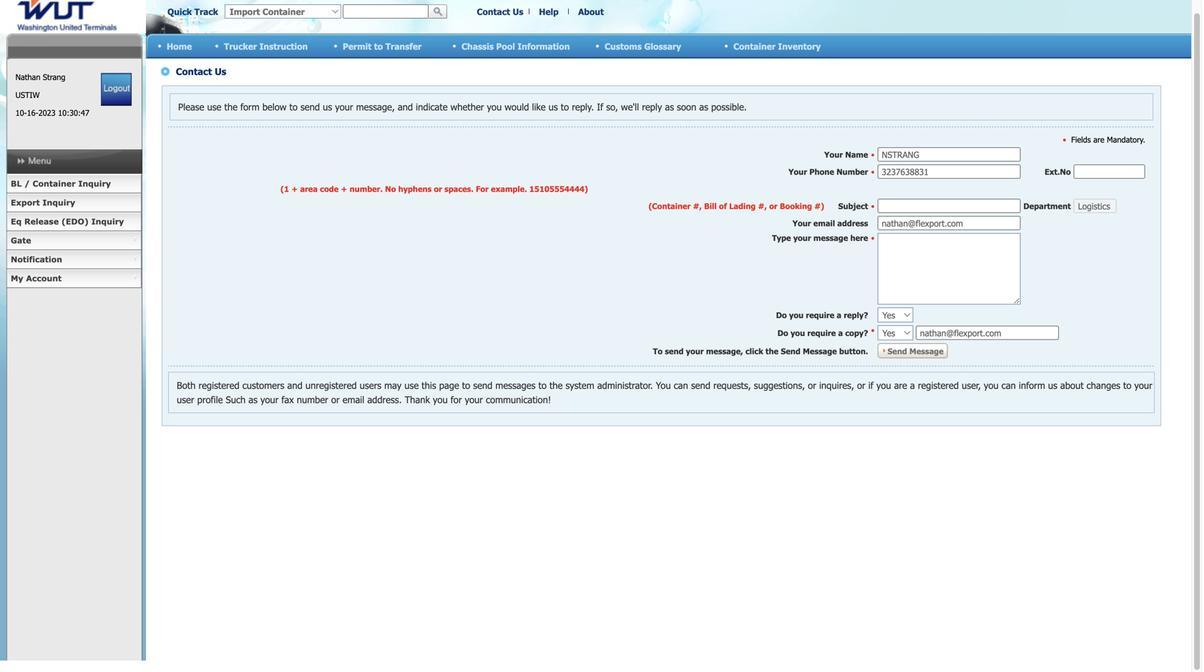 Task type: vqa. For each thing, say whether or not it's contained in the screenshot.
11:02:43
no



Task type: locate. For each thing, give the bounding box(es) containing it.
about
[[578, 6, 604, 17]]

gate
[[11, 236, 31, 245]]

us
[[513, 6, 523, 17]]

nathan
[[15, 72, 40, 82]]

container
[[733, 41, 776, 51], [33, 179, 76, 189]]

trucker instruction
[[224, 41, 308, 51]]

container left inventory
[[733, 41, 776, 51]]

0 vertical spatial inquiry
[[78, 179, 111, 189]]

2023
[[38, 108, 56, 118]]

10:30:47
[[58, 108, 89, 118]]

quick
[[167, 6, 192, 17]]

0 horizontal spatial container
[[33, 179, 76, 189]]

ustiw
[[15, 90, 40, 100]]

quick track
[[167, 6, 218, 17]]

1 vertical spatial inquiry
[[42, 198, 75, 207]]

eq release (edo) inquiry link
[[6, 212, 142, 231]]

home
[[167, 41, 192, 51]]

export inquiry link
[[6, 194, 142, 212]]

account
[[26, 274, 62, 283]]

customs
[[605, 41, 642, 51]]

10-16-2023 10:30:47
[[15, 108, 89, 118]]

my account
[[11, 274, 62, 283]]

inquiry up export inquiry link
[[78, 179, 111, 189]]

permit
[[343, 41, 372, 51]]

pool
[[496, 41, 515, 51]]

2 vertical spatial inquiry
[[91, 217, 124, 226]]

container inside bl / container inquiry link
[[33, 179, 76, 189]]

to
[[374, 41, 383, 51]]

inquiry for container
[[78, 179, 111, 189]]

1 horizontal spatial container
[[733, 41, 776, 51]]

permit to transfer
[[343, 41, 422, 51]]

login image
[[101, 73, 132, 106]]

inquiry right the (edo)
[[91, 217, 124, 226]]

inquiry
[[78, 179, 111, 189], [42, 198, 75, 207], [91, 217, 124, 226]]

gate link
[[6, 231, 142, 250]]

track
[[194, 6, 218, 17]]

export
[[11, 198, 40, 207]]

inventory
[[778, 41, 821, 51]]

inquiry down the 'bl / container inquiry'
[[42, 198, 75, 207]]

contact us
[[477, 6, 523, 17]]

1 vertical spatial container
[[33, 179, 76, 189]]

container up export inquiry
[[33, 179, 76, 189]]

None text field
[[343, 4, 429, 19]]

eq
[[11, 217, 22, 226]]



Task type: describe. For each thing, give the bounding box(es) containing it.
0 vertical spatial container
[[733, 41, 776, 51]]

10-
[[15, 108, 27, 118]]

customs glossary
[[605, 41, 681, 51]]

notification
[[11, 255, 62, 264]]

contact
[[477, 6, 510, 17]]

help
[[539, 6, 559, 17]]

(edo)
[[61, 217, 89, 226]]

chassis pool information
[[461, 41, 570, 51]]

my account link
[[6, 269, 142, 288]]

bl
[[11, 179, 22, 189]]

strang
[[43, 72, 65, 82]]

inquiry for (edo)
[[91, 217, 124, 226]]

information
[[518, 41, 570, 51]]

nathan strang
[[15, 72, 65, 82]]

/
[[24, 179, 30, 189]]

chassis
[[461, 41, 494, 51]]

eq release (edo) inquiry
[[11, 217, 124, 226]]

bl / container inquiry
[[11, 179, 111, 189]]

trucker
[[224, 41, 257, 51]]

my
[[11, 274, 23, 283]]

about link
[[578, 6, 604, 17]]

bl / container inquiry link
[[6, 175, 142, 194]]

notification link
[[6, 250, 142, 269]]

instruction
[[259, 41, 308, 51]]

export inquiry
[[11, 198, 75, 207]]

contact us link
[[477, 6, 523, 17]]

16-
[[27, 108, 38, 118]]

transfer
[[385, 41, 422, 51]]

container inventory
[[733, 41, 821, 51]]

release
[[24, 217, 59, 226]]

help link
[[539, 6, 559, 17]]

glossary
[[644, 41, 681, 51]]



